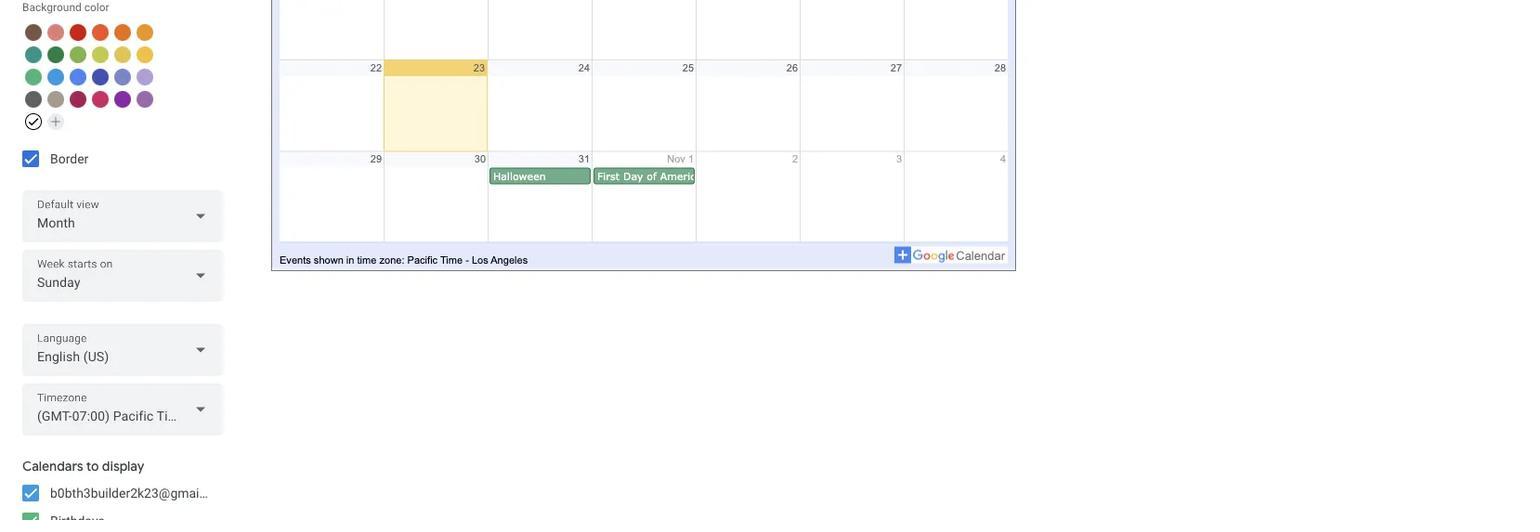 Task type: vqa. For each thing, say whether or not it's contained in the screenshot.
the Settings Menu image
no



Task type: locate. For each thing, give the bounding box(es) containing it.
calendar color menu item
[[25, 113, 42, 130]]

border
[[50, 151, 89, 166]]

background color
[[22, 1, 109, 14]]

pumpkin menu item
[[114, 24, 131, 41]]

mango menu item
[[137, 24, 153, 41]]

grape menu item
[[114, 91, 131, 108]]

pistachio menu item
[[70, 46, 86, 63]]

amethyst menu item
[[137, 91, 153, 108]]

radicchio menu item
[[70, 91, 86, 108]]

graphite menu item
[[25, 91, 42, 108]]

None field
[[22, 191, 223, 243], [22, 250, 223, 302], [22, 324, 223, 376], [22, 384, 223, 436], [22, 191, 223, 243], [22, 250, 223, 302], [22, 324, 223, 376], [22, 384, 223, 436]]

tangerine menu item
[[92, 24, 109, 41]]

color
[[84, 1, 109, 14]]

banana menu item
[[137, 46, 153, 63]]

cocoa menu item
[[25, 24, 42, 41]]

background
[[22, 1, 82, 14]]

peacock menu item
[[47, 69, 64, 85]]

sage menu item
[[25, 69, 42, 85]]

cobalt menu item
[[70, 69, 86, 85]]

to
[[86, 458, 99, 475]]



Task type: describe. For each thing, give the bounding box(es) containing it.
b0bth3builder2k23@gmail.com
[[50, 486, 232, 501]]

birch menu item
[[47, 91, 64, 108]]

flamingo menu item
[[47, 24, 64, 41]]

add custom color menu item
[[47, 113, 64, 130]]

wisteria menu item
[[137, 69, 153, 85]]

avocado menu item
[[92, 46, 109, 63]]

eucalyptus menu item
[[25, 46, 42, 63]]

blueberry menu item
[[92, 69, 109, 85]]

citron menu item
[[114, 46, 131, 63]]

cherry blossom menu item
[[92, 91, 109, 108]]

tomato menu item
[[70, 24, 86, 41]]

calendars
[[22, 458, 83, 475]]

display
[[102, 458, 144, 475]]

calendars to display
[[22, 458, 144, 475]]

basil menu item
[[47, 46, 64, 63]]

lavender menu item
[[114, 69, 131, 85]]



